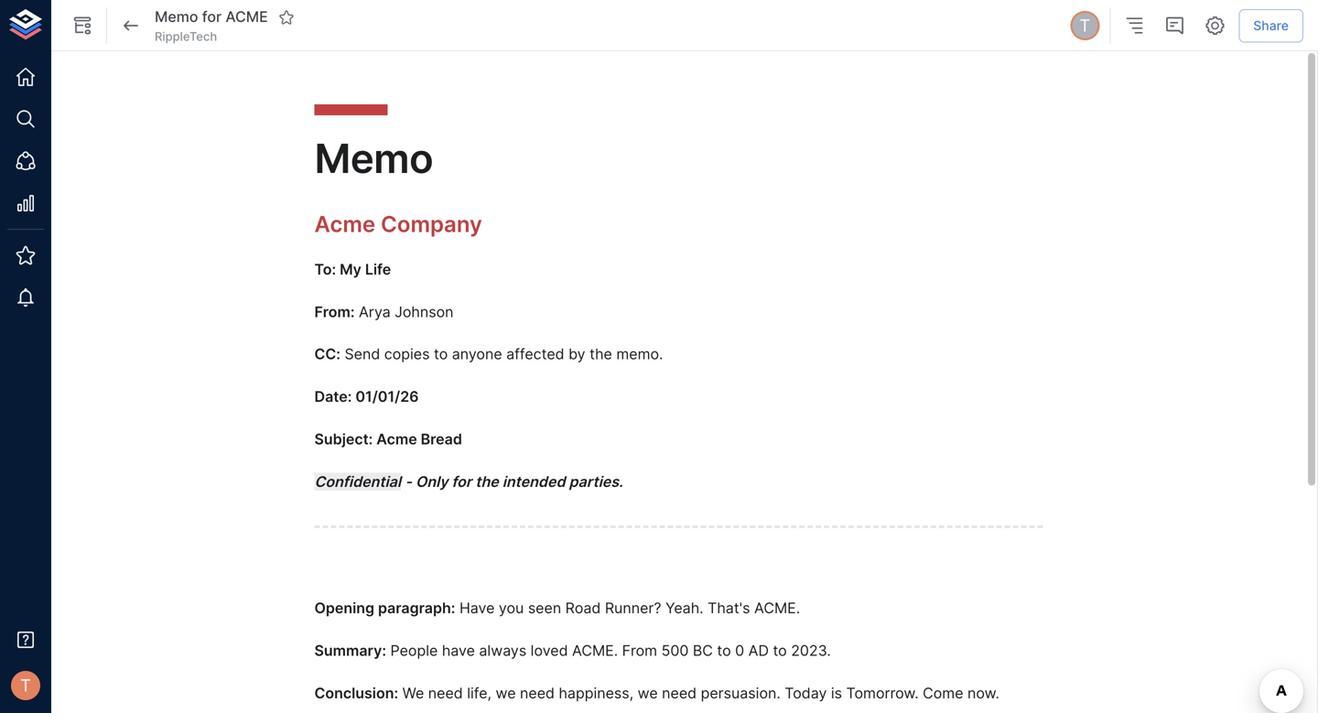 Task type: locate. For each thing, give the bounding box(es) containing it.
acme. up happiness,
[[572, 642, 618, 660]]

today
[[785, 685, 827, 702]]

0 horizontal spatial the
[[476, 473, 499, 491]]

0 horizontal spatial for
[[202, 8, 222, 26]]

1 horizontal spatial the
[[590, 345, 613, 363]]

paragraph:
[[378, 600, 456, 617]]

people
[[391, 642, 438, 660]]

ad
[[749, 642, 769, 660]]

0 vertical spatial t
[[1080, 15, 1091, 36]]

0 horizontal spatial acme.
[[572, 642, 618, 660]]

1 vertical spatial t button
[[5, 666, 46, 706]]

share button
[[1239, 9, 1304, 42]]

always
[[479, 642, 527, 660]]

t button
[[1068, 8, 1103, 43], [5, 666, 46, 706]]

for right only
[[452, 473, 472, 491]]

the left intended
[[476, 473, 499, 491]]

tomorrow.
[[847, 685, 919, 702]]

1 need from the left
[[428, 685, 463, 702]]

memo for memo
[[315, 134, 433, 183]]

0 vertical spatial t button
[[1068, 8, 1103, 43]]

1 vertical spatial for
[[452, 473, 472, 491]]

to right 'copies' in the left of the page
[[434, 345, 448, 363]]

1 horizontal spatial acme.
[[755, 600, 801, 617]]

the
[[590, 345, 613, 363], [476, 473, 499, 491]]

memo
[[155, 8, 198, 26], [315, 134, 433, 183]]

the right by
[[590, 345, 613, 363]]

0 vertical spatial the
[[590, 345, 613, 363]]

1 vertical spatial acme.
[[572, 642, 618, 660]]

we
[[403, 685, 424, 702]]

0 horizontal spatial we
[[496, 685, 516, 702]]

subject:
[[315, 430, 373, 448]]

1 horizontal spatial we
[[638, 685, 658, 702]]

intended
[[503, 473, 566, 491]]

0 horizontal spatial t
[[20, 676, 31, 696]]

we right life,
[[496, 685, 516, 702]]

acme
[[226, 8, 268, 26]]

rippletech link
[[155, 28, 217, 45]]

we
[[496, 685, 516, 702], [638, 685, 658, 702]]

0 vertical spatial for
[[202, 8, 222, 26]]

by
[[569, 345, 586, 363]]

1 we from the left
[[496, 685, 516, 702]]

acme company
[[315, 210, 482, 237]]

2023.
[[792, 642, 831, 660]]

memo.
[[617, 345, 664, 363]]

to right 'ad'
[[773, 642, 787, 660]]

from: arya johnson
[[315, 303, 454, 321]]

comments image
[[1164, 15, 1186, 37]]

need
[[428, 685, 463, 702], [520, 685, 555, 702], [662, 685, 697, 702]]

affected
[[507, 345, 565, 363]]

need down loved
[[520, 685, 555, 702]]

subject: acme bread
[[315, 430, 462, 448]]

3 need from the left
[[662, 685, 697, 702]]

0 vertical spatial memo
[[155, 8, 198, 26]]

memo up 'acme company'
[[315, 134, 433, 183]]

to left 0
[[717, 642, 731, 660]]

to
[[434, 345, 448, 363], [717, 642, 731, 660], [773, 642, 787, 660]]

johnson
[[395, 303, 454, 321]]

acme.
[[755, 600, 801, 617], [572, 642, 618, 660]]

1 vertical spatial acme
[[377, 430, 417, 448]]

1 vertical spatial the
[[476, 473, 499, 491]]

1 vertical spatial memo
[[315, 134, 433, 183]]

0 horizontal spatial need
[[428, 685, 463, 702]]

persuasion.
[[701, 685, 781, 702]]

conclusion:
[[315, 685, 399, 702]]

to: my life
[[315, 260, 391, 278]]

rippletech
[[155, 29, 217, 43]]

1 horizontal spatial need
[[520, 685, 555, 702]]

2 horizontal spatial need
[[662, 685, 697, 702]]

memo for acme
[[155, 8, 268, 26]]

1 horizontal spatial acme
[[377, 430, 417, 448]]

acme. up 'ad'
[[755, 600, 801, 617]]

anyone
[[452, 345, 502, 363]]

we down from
[[638, 685, 658, 702]]

0
[[736, 642, 745, 660]]

send
[[345, 345, 380, 363]]

acme
[[315, 210, 376, 237], [377, 430, 417, 448]]

0 horizontal spatial acme
[[315, 210, 376, 237]]

life,
[[467, 685, 492, 702]]

need right 'we'
[[428, 685, 463, 702]]

1 horizontal spatial t
[[1080, 15, 1091, 36]]

1 horizontal spatial memo
[[315, 134, 433, 183]]

0 horizontal spatial t button
[[5, 666, 46, 706]]

for
[[202, 8, 222, 26], [452, 473, 472, 491]]

need down 500
[[662, 685, 697, 702]]

company
[[381, 210, 482, 237]]

acme down 01/01/26
[[377, 430, 417, 448]]

is
[[831, 685, 843, 702]]

t
[[1080, 15, 1091, 36], [20, 676, 31, 696]]

0 horizontal spatial memo
[[155, 8, 198, 26]]

go back image
[[120, 15, 142, 37]]

acme up my
[[315, 210, 376, 237]]

settings image
[[1205, 15, 1227, 37]]

memo for memo for acme
[[155, 8, 198, 26]]

memo up rippletech
[[155, 8, 198, 26]]

from:
[[315, 303, 355, 321]]

for up rippletech
[[202, 8, 222, 26]]

show wiki image
[[71, 15, 93, 37]]

life
[[365, 260, 391, 278]]

confidential - only for the intended parties.
[[315, 473, 623, 491]]



Task type: vqa. For each thing, say whether or not it's contained in the screenshot.
Search to Add Users... text box
no



Task type: describe. For each thing, give the bounding box(es) containing it.
share
[[1254, 18, 1290, 33]]

arya
[[359, 303, 391, 321]]

come
[[923, 685, 964, 702]]

summary: people have always loved acme. from 500 bc to 0 ad to 2023.
[[315, 642, 831, 660]]

0 vertical spatial acme
[[315, 210, 376, 237]]

2 we from the left
[[638, 685, 658, 702]]

have
[[442, 642, 475, 660]]

1 horizontal spatial to
[[717, 642, 731, 660]]

from
[[622, 642, 658, 660]]

favorite image
[[278, 9, 295, 26]]

parties.
[[569, 473, 623, 491]]

runner?
[[605, 600, 662, 617]]

-
[[405, 473, 412, 491]]

conclusion: we need life, we need happiness, we need persuasion. today is tomorrow. come now.
[[315, 685, 1000, 702]]

opening
[[315, 600, 375, 617]]

01/01/26
[[356, 388, 419, 406]]

1 vertical spatial t
[[20, 676, 31, 696]]

opening paragraph: have you seen road runner? yeah. that's acme.
[[315, 600, 801, 617]]

1 horizontal spatial t button
[[1068, 8, 1103, 43]]

have
[[460, 600, 495, 617]]

date: 01/01/26
[[315, 388, 419, 406]]

you
[[499, 600, 524, 617]]

to:
[[315, 260, 336, 278]]

2 need from the left
[[520, 685, 555, 702]]

happiness,
[[559, 685, 634, 702]]

yeah.
[[666, 600, 704, 617]]

loved
[[531, 642, 568, 660]]

500
[[662, 642, 689, 660]]

copies
[[384, 345, 430, 363]]

1 horizontal spatial for
[[452, 473, 472, 491]]

road
[[566, 600, 601, 617]]

confidential
[[315, 473, 401, 491]]

0 vertical spatial acme.
[[755, 600, 801, 617]]

table of contents image
[[1124, 15, 1146, 37]]

2 horizontal spatial to
[[773, 642, 787, 660]]

cc:
[[315, 345, 341, 363]]

now.
[[968, 685, 1000, 702]]

only
[[416, 473, 448, 491]]

date:
[[315, 388, 352, 406]]

bc
[[693, 642, 713, 660]]

cc: send copies to anyone affected by the memo.
[[315, 345, 664, 363]]

that's
[[708, 600, 751, 617]]

0 horizontal spatial to
[[434, 345, 448, 363]]

seen
[[528, 600, 562, 617]]

my
[[340, 260, 362, 278]]

bread
[[421, 430, 462, 448]]

summary:
[[315, 642, 387, 660]]



